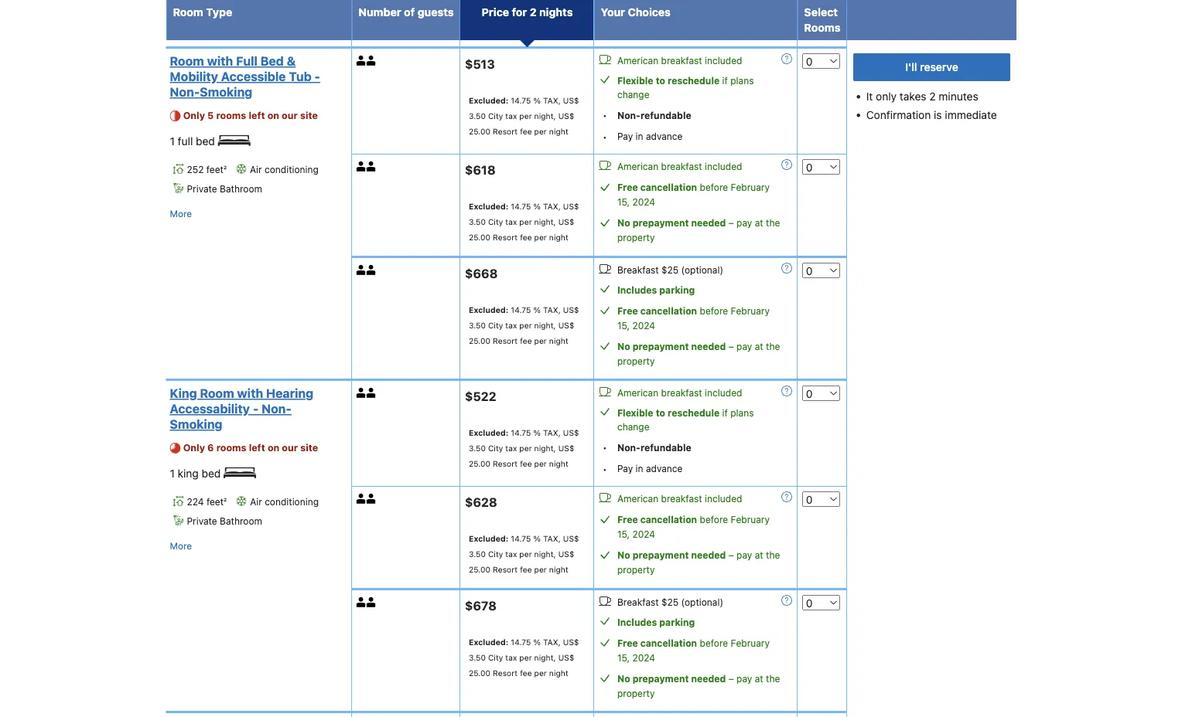 Task type: vqa. For each thing, say whether or not it's contained in the screenshot.
"special"
no



Task type: locate. For each thing, give the bounding box(es) containing it.
1 parking from the top
[[659, 285, 695, 295]]

2 property from the top
[[617, 356, 655, 367]]

1 vertical spatial more link
[[170, 539, 192, 554]]

city down $678
[[488, 653, 503, 663]]

(optional)
[[681, 264, 723, 275], [681, 597, 723, 608]]

with left full
[[207, 54, 233, 68]]

0 vertical spatial room
[[173, 6, 203, 19]]

4 night from the top
[[549, 336, 568, 345]]

2 up is
[[929, 90, 936, 103]]

25.00 up $678
[[469, 565, 491, 575]]

0 vertical spatial more link
[[170, 206, 192, 221]]

private
[[187, 183, 217, 194], [187, 516, 217, 527]]

includes parking
[[617, 285, 695, 295], [617, 617, 695, 628]]

0 vertical spatial if plans change
[[617, 75, 754, 100]]

only left 5
[[183, 109, 205, 121]]

pay
[[737, 218, 752, 228], [737, 341, 752, 352], [737, 550, 752, 561], [737, 674, 752, 685]]

more link for room with full bed & mobility accessible tub - non-smoking
[[170, 206, 192, 221]]

7 night from the top
[[549, 669, 568, 678]]

1 vertical spatial with
[[237, 386, 263, 401]]

0 vertical spatial change
[[617, 89, 649, 100]]

1 vertical spatial includes parking
[[617, 617, 695, 628]]

tax
[[505, 7, 517, 16], [505, 111, 517, 120], [505, 217, 517, 227], [505, 321, 517, 330], [505, 444, 517, 453], [505, 550, 517, 559], [505, 653, 517, 663]]

taxes
[[673, 23, 696, 34]]

2 flexible from the top
[[617, 408, 653, 418]]

rooms
[[804, 21, 840, 34]]

excluded: down $628
[[469, 534, 508, 544]]

2 tax, from the top
[[543, 96, 561, 105]]

0 vertical spatial advance
[[646, 131, 683, 141]]

2 breakfast $25 (optional) from the top
[[617, 597, 723, 608]]

0 horizontal spatial with
[[207, 54, 233, 68]]

- inside room with full bed & mobility accessible tub - non-smoking
[[314, 69, 320, 84]]

3.50
[[469, 7, 486, 16], [469, 111, 486, 120], [469, 217, 486, 227], [469, 321, 486, 330], [469, 444, 486, 453], [469, 550, 486, 559], [469, 653, 486, 663]]

night, for $628
[[534, 550, 556, 559]]

25.00 down $678
[[469, 669, 491, 678]]

0 vertical spatial air conditioning
[[250, 164, 319, 175]]

applied to the price before taxes and charges
[[617, 9, 777, 34]]

4 fee from the top
[[520, 336, 532, 345]]

3 no from the top
[[617, 550, 630, 561]]

2 city from the top
[[488, 111, 503, 120]]

tax, for $668
[[543, 305, 561, 315]]

1 left from the top
[[249, 109, 265, 121]]

applied
[[717, 9, 749, 20]]

breakfast
[[661, 55, 702, 66], [661, 161, 702, 172], [661, 387, 702, 398], [661, 494, 702, 505]]

1 advance from the top
[[646, 131, 683, 141]]

0 vertical spatial private
[[187, 183, 217, 194]]

smoking inside room with full bed & mobility accessible tub - non-smoking
[[200, 85, 252, 99]]

left down king room with hearing accessability - non- smoking link
[[249, 442, 265, 453]]

1 full bed
[[170, 135, 218, 148]]

$522
[[465, 389, 496, 404]]

1 vertical spatial breakfast
[[617, 597, 659, 608]]

1 vertical spatial only
[[183, 442, 205, 453]]

city down $522
[[488, 444, 503, 453]]

6 tax from the top
[[505, 550, 517, 559]]

rooms
[[216, 109, 246, 121], [216, 442, 246, 453]]

3 needed from the top
[[691, 550, 726, 561]]

1 rooms from the top
[[216, 109, 246, 121]]

25.00 for $513
[[469, 126, 491, 136]]

includes for $668
[[617, 285, 657, 295]]

tax for $678
[[505, 653, 517, 663]]

0 vertical spatial breakfast
[[617, 264, 659, 275]]

to for $522
[[656, 408, 665, 418]]

&
[[287, 54, 296, 68]]

7 tax from the top
[[505, 653, 517, 663]]

more details on meals and payment options image for before february 15, 2024
[[781, 492, 792, 503]]

non- inside room with full bed & mobility accessible tub - non-smoking
[[170, 85, 200, 99]]

1 vertical spatial 1
[[170, 468, 175, 480]]

25.00 for $628
[[469, 565, 491, 575]]

25.00
[[469, 22, 491, 32], [469, 126, 491, 136], [469, 233, 491, 242], [469, 336, 491, 345], [469, 459, 491, 468], [469, 565, 491, 575], [469, 669, 491, 678]]

bed for king room with hearing accessability - non- smoking
[[202, 468, 221, 480]]

4 night, from the top
[[534, 321, 556, 330]]

only
[[183, 109, 205, 121], [183, 442, 205, 453]]

1 vertical spatial on
[[268, 442, 279, 453]]

-
[[314, 69, 320, 84], [253, 402, 259, 416]]

smoking down accessability
[[170, 417, 222, 432]]

resort down $678
[[493, 669, 518, 678]]

1 vertical spatial our
[[282, 442, 298, 453]]

room up accessability
[[200, 386, 234, 401]]

1 horizontal spatial -
[[314, 69, 320, 84]]

room
[[173, 6, 203, 19], [170, 54, 204, 68], [200, 386, 234, 401]]

2 (optional) from the top
[[681, 597, 723, 608]]

night, for $668
[[534, 321, 556, 330]]

0 vertical spatial air
[[250, 164, 262, 175]]

more details on meals and payment options image for if plans change
[[781, 386, 792, 397]]

6 25.00 from the top
[[469, 565, 491, 575]]

0 vertical spatial left
[[249, 109, 265, 121]]

1 if plans change from the top
[[617, 75, 754, 100]]

0 vertical spatial if
[[722, 75, 728, 86]]

4 % from the top
[[533, 305, 541, 315]]

0 vertical spatial smoking
[[200, 85, 252, 99]]

1 king bed
[[170, 468, 224, 480]]

excluded: down $668
[[469, 305, 508, 315]]

the
[[763, 9, 777, 20], [766, 218, 780, 228], [766, 341, 780, 352], [766, 550, 780, 561], [766, 674, 780, 685]]

1 vertical spatial to
[[656, 75, 665, 86]]

3.50 right guests at the top left of the page
[[469, 7, 486, 16]]

14.75 % tax, us$ 3.50 city tax per night, us$ 25.00 resort fee per night for $618
[[469, 202, 579, 242]]

resort up $618
[[493, 126, 518, 136]]

14.75 % tax, us$ 3.50 city tax per night, us$ 25.00 resort fee per night
[[469, 0, 579, 32], [469, 96, 579, 136], [469, 202, 579, 242], [469, 305, 579, 345], [469, 428, 579, 468], [469, 534, 579, 575], [469, 638, 579, 678]]

city down $513
[[488, 111, 503, 120]]

4 2024 from the top
[[632, 653, 655, 664]]

air right 224 feet²
[[250, 497, 262, 507]]

private bathroom down '252 feet²'
[[187, 183, 262, 194]]

excluded: for $513
[[469, 96, 508, 105]]

25.00 up $668
[[469, 233, 491, 242]]

resort up $628
[[493, 459, 518, 468]]

5 25.00 from the top
[[469, 459, 491, 468]]

4 tax, from the top
[[543, 305, 561, 315]]

resort up $678
[[493, 565, 518, 575]]

1 vertical spatial (optional)
[[681, 597, 723, 608]]

- up only 6 rooms left on our site
[[253, 402, 259, 416]]

1
[[170, 135, 175, 148], [170, 468, 175, 480]]

0 vertical spatial flexible to reschedule
[[617, 75, 720, 86]]

excluded: down $513
[[469, 96, 508, 105]]

0 vertical spatial bathroom
[[220, 183, 262, 194]]

more details on meals and payment options image
[[781, 53, 792, 64], [781, 159, 792, 170], [781, 263, 792, 274], [781, 596, 792, 606]]

4 city from the top
[[488, 321, 503, 330]]

if for $513
[[722, 75, 728, 86]]

3.50 up $668
[[469, 217, 486, 227]]

1 non-refundable from the top
[[617, 110, 691, 121]]

our for non-
[[282, 442, 298, 453]]

advance for $522
[[646, 463, 683, 474]]

3 • from the top
[[603, 443, 607, 453]]

1 vertical spatial reschedule
[[668, 408, 720, 418]]

on down "room with full bed & mobility accessible tub - non-smoking" 'link'
[[267, 109, 279, 121]]

1 vertical spatial air conditioning
[[250, 497, 319, 507]]

1 vertical spatial plans
[[730, 408, 754, 418]]

0 vertical spatial refundable
[[640, 110, 691, 121]]

resort up $522
[[493, 336, 518, 345]]

25.00 down price
[[469, 22, 491, 32]]

1 horizontal spatial 2
[[929, 90, 936, 103]]

change
[[617, 89, 649, 100], [617, 421, 649, 432]]

2 fee from the top
[[520, 126, 532, 136]]

0 vertical spatial pay in advance
[[617, 131, 683, 141]]

resort for $618
[[493, 233, 518, 242]]

night,
[[534, 7, 556, 16], [534, 111, 556, 120], [534, 217, 556, 227], [534, 321, 556, 330], [534, 444, 556, 453], [534, 550, 556, 559], [534, 653, 556, 663]]

2024
[[632, 197, 655, 207], [632, 320, 655, 331], [632, 529, 655, 540], [632, 653, 655, 664]]

price
[[617, 23, 639, 34]]

3 city from the top
[[488, 217, 503, 227]]

air conditioning down only 6 rooms left on our site
[[250, 497, 319, 507]]

3 14.75 % tax, us$ 3.50 city tax per night, us$ 25.00 resort fee per night from the top
[[469, 202, 579, 242]]

1 vertical spatial more
[[170, 541, 192, 552]]

room for room type
[[173, 6, 203, 19]]

1 – pay at the property from the top
[[617, 218, 780, 243]]

city for $628
[[488, 550, 503, 559]]

0 vertical spatial conditioning
[[265, 164, 319, 175]]

number
[[358, 6, 401, 19]]

1 vertical spatial includes
[[617, 617, 657, 628]]

site down tub at the top left of the page
[[300, 109, 318, 121]]

rooms right 5
[[216, 109, 246, 121]]

3 resort from the top
[[493, 233, 518, 242]]

refundable
[[640, 110, 691, 121], [640, 442, 691, 453]]

air for tub
[[250, 164, 262, 175]]

1 pay from the top
[[617, 131, 633, 141]]

0 vertical spatial $25
[[661, 264, 679, 275]]

2 pay in advance from the top
[[617, 463, 683, 474]]

(optional) for $668
[[681, 264, 723, 275]]

air conditioning for king room with hearing accessability - non- smoking
[[250, 497, 319, 507]]

reschedule
[[668, 75, 720, 86], [668, 408, 720, 418]]

american
[[617, 55, 658, 66], [617, 161, 658, 172], [617, 387, 658, 398], [617, 494, 658, 505]]

7 night, from the top
[[534, 653, 556, 663]]

2 pay from the top
[[737, 341, 752, 352]]

our down king room with hearing accessability - non- smoking link
[[282, 442, 298, 453]]

night, for $678
[[534, 653, 556, 663]]

excluded: down $522
[[469, 428, 508, 438]]

3 night, from the top
[[534, 217, 556, 227]]

1 plans from the top
[[730, 75, 754, 86]]

1 vertical spatial private bathroom
[[187, 516, 262, 527]]

excluded: down $678
[[469, 638, 508, 647]]

non-refundable for $513
[[617, 110, 691, 121]]

14.75 % tax, us$ 3.50 city tax per night, us$ 25.00 resort fee per night up $513
[[469, 0, 579, 32]]

0 vertical spatial site
[[300, 109, 318, 121]]

3.50 down $513
[[469, 111, 486, 120]]

1 vertical spatial pay in advance
[[617, 463, 683, 474]]

14.75 for $522
[[511, 428, 531, 438]]

prepayment
[[633, 218, 689, 228], [633, 341, 689, 352], [633, 550, 689, 561], [633, 674, 689, 685]]

breakfast $25 (optional)
[[617, 264, 723, 275], [617, 597, 723, 608]]

your choices
[[601, 6, 671, 19]]

air conditioning down only 5 rooms left on our site
[[250, 164, 319, 175]]

non-
[[170, 85, 200, 99], [617, 110, 640, 121], [262, 402, 291, 416], [617, 442, 640, 453]]

3.50 down $678
[[469, 653, 486, 663]]

1 flexible to reschedule from the top
[[617, 75, 720, 86]]

6 fee from the top
[[520, 565, 532, 575]]

4 property from the top
[[617, 688, 655, 699]]

breakfast $25 (optional) for $678
[[617, 597, 723, 608]]

resort up $668
[[493, 233, 518, 242]]

2 non-refundable from the top
[[617, 442, 691, 453]]

flexible to reschedule
[[617, 75, 720, 86], [617, 408, 720, 418]]

more
[[170, 208, 192, 219], [170, 541, 192, 552]]

more details on meals and payment options image for $678
[[781, 596, 792, 606]]

city left for
[[488, 7, 503, 16]]

1 vertical spatial 2
[[929, 90, 936, 103]]

14.75 % tax, us$ 3.50 city tax per night, us$ 25.00 resort fee per night down $513
[[469, 96, 579, 136]]

bed right full
[[196, 135, 215, 148]]

1 – from the top
[[729, 218, 734, 228]]

0 vertical spatial feet²
[[206, 164, 227, 175]]

feet² for room with full bed & mobility accessible tub - non-smoking
[[206, 164, 227, 175]]

plans for $522
[[730, 408, 754, 418]]

1 vertical spatial $25
[[661, 597, 679, 608]]

pay for $522
[[617, 463, 633, 474]]

rooms right 6
[[216, 442, 246, 453]]

% for $522
[[533, 428, 541, 438]]

0 vertical spatial includes parking
[[617, 285, 695, 295]]

2 vertical spatial occupancy image
[[356, 494, 366, 505]]

7 14.75 % tax, us$ 3.50 city tax per night, us$ 25.00 resort fee per night from the top
[[469, 638, 579, 678]]

14.75 % tax, us$ 3.50 city tax per night, us$ 25.00 resort fee per night down $668
[[469, 305, 579, 345]]

3.50 down $522
[[469, 444, 486, 453]]

0 vertical spatial breakfast $25 (optional)
[[617, 264, 723, 275]]

1 vertical spatial bathroom
[[220, 516, 262, 527]]

0 vertical spatial plans
[[730, 75, 754, 86]]

1 vertical spatial if
[[722, 408, 728, 418]]

tax for $618
[[505, 217, 517, 227]]

1 vertical spatial parking
[[659, 617, 695, 628]]

private bathroom down 224 feet²
[[187, 516, 262, 527]]

pay in advance
[[617, 131, 683, 141], [617, 463, 683, 474]]

1 vertical spatial bed
[[202, 468, 221, 480]]

accessible
[[221, 69, 286, 84]]

14.75 for $668
[[511, 305, 531, 315]]

1 vertical spatial conditioning
[[265, 497, 319, 507]]

in
[[636, 131, 643, 141], [636, 463, 643, 474]]

per
[[519, 7, 532, 16], [534, 22, 547, 32], [519, 111, 532, 120], [534, 126, 547, 136], [519, 217, 532, 227], [534, 233, 547, 242], [519, 321, 532, 330], [534, 336, 547, 345], [519, 444, 532, 453], [534, 459, 547, 468], [519, 550, 532, 559], [534, 565, 547, 575], [519, 653, 532, 663], [534, 669, 547, 678]]

1 for room with full bed & mobility accessible tub - non-smoking
[[170, 135, 175, 148]]

14.75 % tax, us$ 3.50 city tax per night, us$ 25.00 resort fee per night up $668
[[469, 202, 579, 242]]

1 vertical spatial room
[[170, 54, 204, 68]]

1 tax from the top
[[505, 7, 517, 16]]

6 14.75 from the top
[[511, 534, 531, 544]]

conditioning for room with full bed & mobility accessible tub - non-smoking
[[265, 164, 319, 175]]

before inside applied to the price before taxes and charges
[[642, 23, 670, 34]]

0 vertical spatial 1
[[170, 135, 175, 148]]

feet²
[[206, 164, 227, 175], [206, 497, 227, 507]]

1 vertical spatial change
[[617, 421, 649, 432]]

tax, for $522
[[543, 428, 561, 438]]

parking for $668
[[659, 285, 695, 295]]

conditioning down only 5 rooms left on our site
[[265, 164, 319, 175]]

more link down the 252
[[170, 206, 192, 221]]

3.50 for $618
[[469, 217, 486, 227]]

0 vertical spatial flexible
[[617, 75, 653, 86]]

14.75 % tax, us$ 3.50 city tax per night, us$ 25.00 resort fee per night for $668
[[469, 305, 579, 345]]

excluded: down $618
[[469, 202, 508, 211]]

11%
[[617, 9, 636, 20]]

1 vertical spatial flexible
[[617, 408, 653, 418]]

25.00 for $522
[[469, 459, 491, 468]]

0 vertical spatial to
[[751, 9, 760, 20]]

0 vertical spatial pay
[[617, 131, 633, 141]]

7 25.00 from the top
[[469, 669, 491, 678]]

more down '224'
[[170, 541, 192, 552]]

0 vertical spatial occupancy image
[[356, 56, 366, 66]]

1 2024 from the top
[[632, 197, 655, 207]]

with left hearing
[[237, 386, 263, 401]]

5 tax from the top
[[505, 444, 517, 453]]

city up $668
[[488, 217, 503, 227]]

flexible to reschedule for $522
[[617, 408, 720, 418]]

pay
[[617, 131, 633, 141], [617, 463, 633, 474]]

0 vertical spatial 2
[[530, 6, 537, 19]]

smoking up 5
[[200, 85, 252, 99]]

fee for $522
[[520, 459, 532, 468]]

3 february from the top
[[731, 515, 770, 525]]

city for $513
[[488, 111, 503, 120]]

night, for $618
[[534, 217, 556, 227]]

2 vertical spatial room
[[200, 386, 234, 401]]

0 vertical spatial (optional)
[[681, 264, 723, 275]]

2 more from the top
[[170, 541, 192, 552]]

fee for $668
[[520, 336, 532, 345]]

1 more link from the top
[[170, 206, 192, 221]]

5
[[207, 109, 214, 121]]

parking
[[659, 285, 695, 295], [659, 617, 695, 628]]

advance
[[646, 131, 683, 141], [646, 463, 683, 474]]

at
[[755, 218, 763, 228], [755, 341, 763, 352], [755, 550, 763, 561], [755, 674, 763, 685]]

more details on meals and payment options image
[[781, 386, 792, 397], [781, 492, 792, 503]]

1 vertical spatial in
[[636, 463, 643, 474]]

bathroom down '252 feet²'
[[220, 183, 262, 194]]

us$
[[563, 0, 579, 1], [558, 7, 574, 16], [563, 96, 579, 105], [558, 111, 574, 120], [563, 202, 579, 211], [558, 217, 574, 227], [563, 305, 579, 315], [558, 321, 574, 330], [563, 428, 579, 438], [558, 444, 574, 453], [563, 534, 579, 544], [558, 550, 574, 559], [563, 638, 579, 647], [558, 653, 574, 663]]

0 vertical spatial includes
[[617, 285, 657, 295]]

1 horizontal spatial with
[[237, 386, 263, 401]]

rooms for mobility
[[216, 109, 246, 121]]

5 tax, from the top
[[543, 428, 561, 438]]

25.00 up $628
[[469, 459, 491, 468]]

king room with hearing accessability - non- smoking link
[[170, 386, 343, 432]]

0 vertical spatial only
[[183, 109, 205, 121]]

february
[[731, 182, 770, 193], [731, 305, 770, 316], [731, 515, 770, 525], [731, 638, 770, 649]]

bathroom for smoking
[[220, 516, 262, 527]]

rooms for -
[[216, 442, 246, 453]]

room up mobility
[[170, 54, 204, 68]]

site
[[300, 109, 318, 121], [300, 442, 318, 453]]

private for room with full bed & mobility accessible tub - non-smoking
[[187, 183, 217, 194]]

2 pay from the top
[[617, 463, 633, 474]]

1 left king
[[170, 468, 175, 480]]

bathroom down 224 feet²
[[220, 516, 262, 527]]

reschedule for $513
[[668, 75, 720, 86]]

0 vertical spatial non-refundable
[[617, 110, 691, 121]]

pay for $513
[[617, 131, 633, 141]]

2 includes from the top
[[617, 617, 657, 628]]

only 5 rooms left on our site
[[183, 109, 318, 121]]

14.75 for $618
[[511, 202, 531, 211]]

3 american from the top
[[617, 387, 658, 398]]

accessability
[[170, 402, 250, 416]]

2 vertical spatial to
[[656, 408, 665, 418]]

free
[[617, 182, 638, 193], [617, 305, 638, 316], [617, 515, 638, 525], [617, 638, 638, 649]]

feet² right the 252
[[206, 164, 227, 175]]

1 vertical spatial non-refundable
[[617, 442, 691, 453]]

5 night from the top
[[549, 459, 568, 468]]

0 vertical spatial reschedule
[[668, 75, 720, 86]]

with
[[207, 54, 233, 68], [237, 386, 263, 401]]

2 inside it only takes 2 minutes confirmation is immediate
[[929, 90, 936, 103]]

0 vertical spatial on
[[267, 109, 279, 121]]

on down king room with hearing accessability - non- smoking link
[[268, 442, 279, 453]]

1 vertical spatial smoking
[[170, 417, 222, 432]]

only left 6
[[183, 442, 205, 453]]

1 vertical spatial feet²
[[206, 497, 227, 507]]

14.75 % tax, us$ 3.50 city tax per night, us$ 25.00 resort fee per night down $522
[[469, 428, 579, 468]]

non-refundable
[[617, 110, 691, 121], [617, 442, 691, 453]]

14.75 % tax, us$ 3.50 city tax per night, us$ 25.00 resort fee per night for $678
[[469, 638, 579, 678]]

0 vertical spatial more details on meals and payment options image
[[781, 386, 792, 397]]

0 vertical spatial with
[[207, 54, 233, 68]]

0 vertical spatial -
[[314, 69, 320, 84]]

tax for $668
[[505, 321, 517, 330]]

–
[[729, 218, 734, 228], [729, 341, 734, 352], [729, 550, 734, 561], [729, 674, 734, 685]]

included
[[705, 55, 742, 66], [705, 161, 742, 172], [705, 387, 742, 398], [705, 494, 742, 505]]

0 vertical spatial private bathroom
[[187, 183, 262, 194]]

room inside room with full bed & mobility accessible tub - non-smoking
[[170, 54, 204, 68]]

night for $628
[[549, 565, 568, 575]]

if plans change for $522
[[617, 408, 754, 432]]

site down hearing
[[300, 442, 318, 453]]

3.50 up $678
[[469, 550, 486, 559]]

14.75 for $628
[[511, 534, 531, 544]]

advance for $513
[[646, 131, 683, 141]]

6 night from the top
[[549, 565, 568, 575]]

city up $678
[[488, 550, 503, 559]]

3 more details on meals and payment options image from the top
[[781, 263, 792, 274]]

includes for $678
[[617, 617, 657, 628]]

0 vertical spatial parking
[[659, 285, 695, 295]]

air conditioning for room with full bed & mobility accessible tub - non-smoking
[[250, 164, 319, 175]]

(optional) for $678
[[681, 597, 723, 608]]

resort
[[493, 22, 518, 32], [493, 126, 518, 136], [493, 233, 518, 242], [493, 336, 518, 345], [493, 459, 518, 468], [493, 565, 518, 575], [493, 669, 518, 678]]

breakfast
[[617, 264, 659, 275], [617, 597, 659, 608]]

3 % from the top
[[533, 202, 541, 211]]

private bathroom for king room with hearing accessability - non- smoking
[[187, 516, 262, 527]]

25.00 for $618
[[469, 233, 491, 242]]

25.00 for $678
[[469, 669, 491, 678]]

0 horizontal spatial -
[[253, 402, 259, 416]]

occupancy image
[[366, 56, 377, 66], [356, 162, 366, 172], [366, 162, 377, 172], [356, 265, 366, 275], [366, 265, 377, 275], [366, 388, 377, 398], [366, 494, 377, 505], [356, 598, 366, 608], [366, 598, 377, 608]]

25.00 for $668
[[469, 336, 491, 345]]

left down "room with full bed & mobility accessible tub - non-smoking" 'link'
[[249, 109, 265, 121]]

more down the 252
[[170, 208, 192, 219]]

1 vertical spatial site
[[300, 442, 318, 453]]

1 flexible from the top
[[617, 75, 653, 86]]

left
[[249, 109, 265, 121], [249, 442, 265, 453]]

conditioning down only 6 rooms left on our site
[[265, 497, 319, 507]]

0 vertical spatial in
[[636, 131, 643, 141]]

2 tax from the top
[[505, 111, 517, 120]]

1 vertical spatial pay
[[617, 463, 633, 474]]

tub
[[289, 69, 311, 84]]

1 more details on meals and payment options image from the top
[[781, 53, 792, 64]]

before february 15, 2024
[[617, 182, 770, 207], [617, 305, 770, 331], [617, 515, 770, 540], [617, 638, 770, 664]]

non-refundable for $522
[[617, 442, 691, 453]]

city
[[488, 7, 503, 16], [488, 111, 503, 120], [488, 217, 503, 227], [488, 321, 503, 330], [488, 444, 503, 453], [488, 550, 503, 559], [488, 653, 503, 663]]

1 vertical spatial breakfast $25 (optional)
[[617, 597, 723, 608]]

1 our from the top
[[282, 109, 298, 121]]

1 vertical spatial left
[[249, 442, 265, 453]]

room left type
[[173, 6, 203, 19]]

private down 224 feet²
[[187, 516, 217, 527]]

$25
[[661, 264, 679, 275], [661, 597, 679, 608]]

0 vertical spatial bed
[[196, 135, 215, 148]]

occupancy image
[[356, 56, 366, 66], [356, 388, 366, 398], [356, 494, 366, 505]]

2 private bathroom from the top
[[187, 516, 262, 527]]

3.50 down $668
[[469, 321, 486, 330]]

0 vertical spatial rooms
[[216, 109, 246, 121]]

2 private from the top
[[187, 516, 217, 527]]

1 vertical spatial more details on meals and payment options image
[[781, 492, 792, 503]]

15,
[[617, 197, 630, 207], [617, 320, 630, 331], [617, 529, 630, 540], [617, 653, 630, 664]]

0 vertical spatial more
[[170, 208, 192, 219]]

1 refundable from the top
[[640, 110, 691, 121]]

4 15, from the top
[[617, 653, 630, 664]]

5 resort from the top
[[493, 459, 518, 468]]

1 vertical spatial if plans change
[[617, 408, 754, 432]]

our
[[282, 109, 298, 121], [282, 442, 298, 453]]

3 tax, from the top
[[543, 202, 561, 211]]

bed right king
[[202, 468, 221, 480]]

6 tax, from the top
[[543, 534, 561, 544]]

more details on meals and payment options image for $618
[[781, 159, 792, 170]]

full
[[236, 54, 257, 68]]

flexible for $522
[[617, 408, 653, 418]]

14.75 % tax, us$ 3.50 city tax per night, us$ 25.00 resort fee per night down $678
[[469, 638, 579, 678]]

excluded: for $522
[[469, 428, 508, 438]]

- right tub at the top left of the page
[[314, 69, 320, 84]]

25.00 up $522
[[469, 336, 491, 345]]

3 3.50 from the top
[[469, 217, 486, 227]]

only for king room with hearing accessability - non- smoking
[[183, 442, 205, 453]]

1 vertical spatial advance
[[646, 463, 683, 474]]

more link down '224'
[[170, 539, 192, 554]]

1 vertical spatial occupancy image
[[356, 388, 366, 398]]

air right '252 feet²'
[[250, 164, 262, 175]]

includes
[[617, 285, 657, 295], [617, 617, 657, 628]]

tax,
[[543, 0, 561, 1], [543, 96, 561, 105], [543, 202, 561, 211], [543, 305, 561, 315], [543, 428, 561, 438], [543, 534, 561, 544], [543, 638, 561, 647]]

1 no from the top
[[617, 218, 630, 228]]

2 american from the top
[[617, 161, 658, 172]]

feet² for king room with hearing accessability - non- smoking
[[206, 497, 227, 507]]

1 left full
[[170, 135, 175, 148]]

– pay at the property
[[617, 218, 780, 243], [617, 341, 780, 367], [617, 550, 780, 576], [617, 674, 780, 699]]

resort down price
[[493, 22, 518, 32]]

2 % from the top
[[533, 96, 541, 105]]

our down tub at the top left of the page
[[282, 109, 298, 121]]

2 night, from the top
[[534, 111, 556, 120]]

1 vertical spatial refundable
[[640, 442, 691, 453]]

feet² right '224'
[[206, 497, 227, 507]]

0 vertical spatial our
[[282, 109, 298, 121]]

to
[[751, 9, 760, 20], [656, 75, 665, 86], [656, 408, 665, 418]]

14.75 % tax, us$ 3.50 city tax per night, us$ 25.00 resort fee per night down $628
[[469, 534, 579, 575]]

1 vertical spatial -
[[253, 402, 259, 416]]

1 vertical spatial air
[[250, 497, 262, 507]]

1 only from the top
[[183, 109, 205, 121]]

1 vertical spatial private
[[187, 516, 217, 527]]

1 % from the top
[[533, 0, 541, 1]]

before
[[642, 23, 670, 34], [700, 182, 728, 193], [700, 305, 728, 316], [700, 515, 728, 525], [700, 638, 728, 649]]

6
[[207, 442, 214, 453]]

no prepayment needed
[[617, 218, 726, 228], [617, 341, 726, 352], [617, 550, 726, 561], [617, 674, 726, 685]]

night for $513
[[549, 126, 568, 136]]

2 before february 15, 2024 from the top
[[617, 305, 770, 331]]

fee for $513
[[520, 126, 532, 136]]

$628
[[465, 495, 497, 510]]

1 private bathroom from the top
[[187, 183, 262, 194]]

tax for $522
[[505, 444, 517, 453]]

2 right for
[[530, 6, 537, 19]]

private down '252 feet²'
[[187, 183, 217, 194]]

1 in from the top
[[636, 131, 643, 141]]

1 includes parking from the top
[[617, 285, 695, 295]]

city down $668
[[488, 321, 503, 330]]

25.00 up $618
[[469, 126, 491, 136]]

charges
[[718, 23, 753, 34]]

1 vertical spatial rooms
[[216, 442, 246, 453]]

1 vertical spatial flexible to reschedule
[[617, 408, 720, 418]]



Task type: describe. For each thing, give the bounding box(es) containing it.
with inside room with full bed & mobility accessible tub - non-smoking
[[207, 54, 233, 68]]

select
[[804, 6, 838, 19]]

1 free from the top
[[617, 182, 638, 193]]

pay in advance for $522
[[617, 463, 683, 474]]

confirmation
[[866, 109, 931, 121]]

2 15, from the top
[[617, 320, 630, 331]]

only
[[876, 90, 897, 103]]

flexible to reschedule for $513
[[617, 75, 720, 86]]

4 before february 15, 2024 from the top
[[617, 638, 770, 664]]

3 occupancy image from the top
[[356, 494, 366, 505]]

3 – from the top
[[729, 550, 734, 561]]

3 free cancellation from the top
[[617, 515, 697, 525]]

only 6 rooms left on our site
[[183, 442, 318, 453]]

3.50 for $678
[[469, 653, 486, 663]]

2 prepayment from the top
[[633, 341, 689, 352]]

1 pay from the top
[[737, 218, 752, 228]]

the inside applied to the price before taxes and charges
[[763, 9, 777, 20]]

1 • from the top
[[603, 110, 607, 121]]

2 2024 from the top
[[632, 320, 655, 331]]

1 no prepayment needed from the top
[[617, 218, 726, 228]]

2 american breakfast included from the top
[[617, 161, 742, 172]]

1 15, from the top
[[617, 197, 630, 207]]

excluded: for $618
[[469, 202, 508, 211]]

change for $522
[[617, 421, 649, 432]]

2 needed from the top
[[691, 341, 726, 352]]

i'll reserve
[[905, 61, 958, 73]]

1 14.75 % tax, us$ 3.50 city tax per night, us$ 25.00 resort fee per night from the top
[[469, 0, 579, 32]]

4 – from the top
[[729, 674, 734, 685]]

3 before february 15, 2024 from the top
[[617, 515, 770, 540]]

immediate
[[945, 109, 997, 121]]

1 night from the top
[[549, 22, 568, 32]]

1 prepayment from the top
[[633, 218, 689, 228]]

bed
[[260, 54, 284, 68]]

3 property from the top
[[617, 565, 655, 576]]

non- inside the king room with hearing accessability - non- smoking
[[262, 402, 291, 416]]

site for king room with hearing accessability - non- smoking
[[300, 442, 318, 453]]

smoking inside the king room with hearing accessability - non- smoking
[[170, 417, 222, 432]]

4 included from the top
[[705, 494, 742, 505]]

type
[[206, 6, 232, 19]]

% for $618
[[533, 202, 541, 211]]

3 prepayment from the top
[[633, 550, 689, 561]]

only for room with full bed & mobility accessible tub - non-smoking
[[183, 109, 205, 121]]

4 american breakfast included from the top
[[617, 494, 742, 505]]

and
[[699, 23, 715, 34]]

2 • from the top
[[603, 132, 607, 142]]

2 no prepayment needed from the top
[[617, 341, 726, 352]]

to inside applied to the price before taxes and charges
[[751, 9, 760, 20]]

occupancy image for room with full bed & mobility accessible tub - non-smoking
[[356, 56, 366, 66]]

3 – pay at the property from the top
[[617, 550, 780, 576]]

with inside the king room with hearing accessability - non- smoking
[[237, 386, 263, 401]]

includes parking for $678
[[617, 617, 695, 628]]

2 at from the top
[[755, 341, 763, 352]]

choices
[[628, 6, 671, 19]]

252 feet²
[[187, 164, 227, 175]]

1 fee from the top
[[520, 22, 532, 32]]

4 no from the top
[[617, 674, 630, 685]]

4 no prepayment needed from the top
[[617, 674, 726, 685]]

1 breakfast from the top
[[661, 55, 702, 66]]

1 february from the top
[[731, 182, 770, 193]]

genius
[[639, 9, 671, 20]]

$678
[[465, 599, 497, 614]]

on for non-
[[268, 442, 279, 453]]

1 property from the top
[[617, 232, 655, 243]]

1 at from the top
[[755, 218, 763, 228]]

0 horizontal spatial 2
[[530, 6, 537, 19]]

pay in advance for $513
[[617, 131, 683, 141]]

4 american from the top
[[617, 494, 658, 505]]

king
[[178, 468, 199, 480]]

on for accessible
[[267, 109, 279, 121]]

change for $513
[[617, 89, 649, 100]]

- inside the king room with hearing accessability - non- smoking
[[253, 402, 259, 416]]

4 free from the top
[[617, 638, 638, 649]]

14.75 % tax, us$ 3.50 city tax per night, us$ 25.00 resort fee per night for $513
[[469, 96, 579, 136]]

1 american breakfast included from the top
[[617, 55, 742, 66]]

2 free cancellation from the top
[[617, 305, 697, 316]]

city for $618
[[488, 217, 503, 227]]

takes
[[900, 90, 926, 103]]

3 included from the top
[[705, 387, 742, 398]]

% for $668
[[533, 305, 541, 315]]

1 night, from the top
[[534, 7, 556, 16]]

left for accessible
[[249, 109, 265, 121]]

price
[[482, 6, 509, 19]]

% for $628
[[533, 534, 541, 544]]

tax for $513
[[505, 111, 517, 120]]

1 city from the top
[[488, 7, 503, 16]]

tax, for $628
[[543, 534, 561, 544]]

3 no prepayment needed from the top
[[617, 550, 726, 561]]

3 american breakfast included from the top
[[617, 387, 742, 398]]

2 – from the top
[[729, 341, 734, 352]]

number of guests
[[358, 6, 454, 19]]

room type
[[173, 6, 232, 19]]

reschedule for $522
[[668, 408, 720, 418]]

1 3.50 from the top
[[469, 7, 486, 16]]

4 february from the top
[[731, 638, 770, 649]]

4 • from the top
[[603, 464, 607, 475]]

tax for $628
[[505, 550, 517, 559]]

3 cancellation from the top
[[640, 515, 697, 525]]

breakfast for $678
[[617, 597, 659, 608]]

1 for king room with hearing accessability - non- smoking
[[170, 468, 175, 480]]

14.75 % tax, us$ 3.50 city tax per night, us$ 25.00 resort fee per night for $628
[[469, 534, 579, 575]]

1 american from the top
[[617, 55, 658, 66]]

4 needed from the top
[[691, 674, 726, 685]]

more for king room with hearing accessability - non- smoking
[[170, 541, 192, 552]]

$25 for $678
[[661, 597, 679, 608]]

in for $513
[[636, 131, 643, 141]]

1 included from the top
[[705, 55, 742, 66]]

224 feet²
[[187, 497, 227, 507]]

parking for $678
[[659, 617, 695, 628]]

tax, for $513
[[543, 96, 561, 105]]

private for king room with hearing accessability - non- smoking
[[187, 516, 217, 527]]

1 free cancellation from the top
[[617, 182, 697, 193]]

2 included from the top
[[705, 161, 742, 172]]

fee for $618
[[520, 233, 532, 242]]

1 25.00 from the top
[[469, 22, 491, 32]]

1 before february 15, 2024 from the top
[[617, 182, 770, 207]]

3.50 for $668
[[469, 321, 486, 330]]

1 tax, from the top
[[543, 0, 561, 1]]

i'll reserve button
[[853, 53, 1010, 81]]

room inside the king room with hearing accessability - non- smoking
[[200, 386, 234, 401]]

room with full bed & mobility accessible tub - non-smoking link
[[170, 53, 343, 100]]

of
[[404, 6, 415, 19]]

3.50 for $522
[[469, 444, 486, 453]]

breakfast for $668
[[617, 264, 659, 275]]

2 february from the top
[[731, 305, 770, 316]]

is
[[934, 109, 942, 121]]

it only takes 2 minutes confirmation is immediate
[[866, 90, 997, 121]]

$513
[[465, 56, 495, 71]]

king room with hearing accessability - non- smoking
[[170, 386, 314, 432]]

room with full bed & mobility accessible tub - non-smoking
[[170, 54, 320, 99]]

minutes
[[939, 90, 978, 103]]

includes parking for $668
[[617, 285, 695, 295]]

% for $678
[[533, 638, 541, 647]]

full
[[178, 135, 193, 148]]

city for $678
[[488, 653, 503, 663]]

nights
[[539, 6, 573, 19]]

excluded: for $668
[[469, 305, 508, 315]]

4 cancellation from the top
[[640, 638, 697, 649]]

more details on meals and payment options image for $668
[[781, 263, 792, 274]]

% for $513
[[533, 96, 541, 105]]

3 at from the top
[[755, 550, 763, 561]]

4 prepayment from the top
[[633, 674, 689, 685]]

refundable for $522
[[640, 442, 691, 453]]

king
[[170, 386, 197, 401]]

224
[[187, 497, 204, 507]]

guests
[[418, 6, 454, 19]]

4 breakfast from the top
[[661, 494, 702, 505]]

private bathroom for room with full bed & mobility accessible tub - non-smoking
[[187, 183, 262, 194]]

bathroom for tub
[[220, 183, 262, 194]]

3 pay from the top
[[737, 550, 752, 561]]

14.75 % tax, us$ 3.50 city tax per night, us$ 25.00 resort fee per night for $522
[[469, 428, 579, 468]]

11% genius discount
[[617, 9, 714, 20]]

1 cancellation from the top
[[640, 182, 697, 193]]

3 breakfast from the top
[[661, 387, 702, 398]]

3 15, from the top
[[617, 529, 630, 540]]

$25 for $668
[[661, 264, 679, 275]]

4 at from the top
[[755, 674, 763, 685]]

4 free cancellation from the top
[[617, 638, 697, 649]]

night, for $522
[[534, 444, 556, 453]]

if for $522
[[722, 408, 728, 418]]

4 pay from the top
[[737, 674, 752, 685]]

resort for $678
[[493, 669, 518, 678]]

2 breakfast from the top
[[661, 161, 702, 172]]

fee for $678
[[520, 669, 532, 678]]

$668
[[465, 266, 498, 281]]

if plans change for $513
[[617, 75, 754, 100]]

occupancy image for king room with hearing accessability - non- smoking
[[356, 388, 366, 398]]

resort for $522
[[493, 459, 518, 468]]

2 free from the top
[[617, 305, 638, 316]]

252
[[187, 164, 204, 175]]

flexible for $513
[[617, 75, 653, 86]]

excluded: for $628
[[469, 534, 508, 544]]

1 needed from the top
[[691, 218, 726, 228]]

3.50 for $628
[[469, 550, 486, 559]]

air for smoking
[[250, 497, 262, 507]]

2 no from the top
[[617, 341, 630, 352]]

left for non-
[[249, 442, 265, 453]]

for
[[512, 6, 527, 19]]

resort for $513
[[493, 126, 518, 136]]

it
[[866, 90, 873, 103]]

resort for $668
[[493, 336, 518, 345]]

$618
[[465, 163, 496, 177]]

1 resort from the top
[[493, 22, 518, 32]]

3 2024 from the top
[[632, 529, 655, 540]]

mobility
[[170, 69, 218, 84]]

1 14.75 from the top
[[511, 0, 531, 1]]

price for 2 nights
[[482, 6, 573, 19]]

discount
[[673, 9, 714, 20]]

4 – pay at the property from the top
[[617, 674, 780, 699]]

night for $522
[[549, 459, 568, 468]]

2 cancellation from the top
[[640, 305, 697, 316]]

night for $678
[[549, 669, 568, 678]]

your
[[601, 6, 625, 19]]

more link for king room with hearing accessability - non- smoking
[[170, 539, 192, 554]]

3 free from the top
[[617, 515, 638, 525]]

select rooms
[[804, 6, 840, 34]]

hearing
[[266, 386, 314, 401]]

2 – pay at the property from the top
[[617, 341, 780, 367]]

tax, for $618
[[543, 202, 561, 211]]

3.50 for $513
[[469, 111, 486, 120]]



